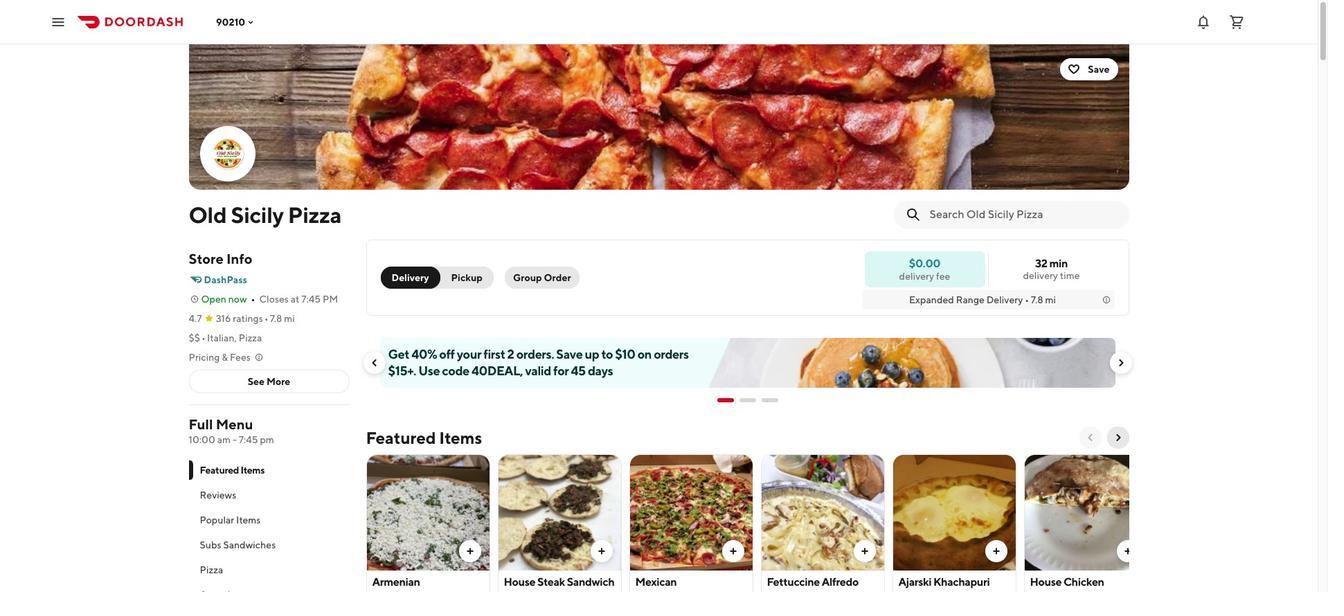 Task type: describe. For each thing, give the bounding box(es) containing it.
armenian image
[[367, 454, 489, 571]]

4.7
[[189, 313, 202, 324]]

for
[[554, 364, 569, 378]]

&
[[222, 352, 228, 363]]

popular
[[200, 515, 234, 526]]

90210 button
[[216, 16, 256, 27]]

range
[[956, 294, 985, 305]]

select promotional banner element
[[717, 388, 778, 413]]

armenian button
[[366, 454, 490, 592]]

pricing
[[189, 352, 220, 363]]

delivery inside $0.00 delivery fee
[[900, 270, 935, 282]]

1 vertical spatial pizza
[[239, 332, 262, 344]]

ajarski khachapuri image
[[893, 454, 1016, 571]]

house steak sandwich button
[[498, 454, 622, 592]]

$10
[[615, 347, 636, 362]]

7.8 mi
[[270, 313, 295, 324]]

316 ratings •
[[216, 313, 269, 324]]

• right the now
[[251, 294, 255, 305]]

0 horizontal spatial featured items
[[200, 465, 265, 476]]

10:00
[[189, 434, 215, 445]]

dashpass
[[204, 274, 247, 285]]

full
[[189, 416, 213, 432]]

alfredo
[[822, 576, 859, 589]]

days
[[588, 364, 613, 378]]

subs
[[200, 540, 221, 551]]

house steak sandwich image
[[498, 454, 621, 571]]

house steak sandwich
[[504, 576, 615, 589]]

up
[[585, 347, 599, 362]]

sandwich for steak
[[567, 576, 615, 589]]

see more button
[[189, 371, 349, 393]]

items inside heading
[[439, 428, 482, 447]]

delivery inside "32 min delivery time"
[[1023, 270, 1058, 281]]

• closes at 7:45 pm
[[251, 294, 338, 305]]

store
[[189, 251, 224, 267]]

fettuccine alfredo image
[[762, 454, 884, 571]]

closes
[[259, 294, 289, 305]]

subs sandwiches button
[[189, 533, 349, 558]]

32 min delivery time
[[1023, 257, 1080, 281]]

pizza button
[[189, 558, 349, 583]]

ajarski khachapuri
[[899, 576, 990, 589]]

get 40% off your first 2 orders. save up to $10 on orders $15+.  use code 40deal, valid for 45 days
[[388, 347, 689, 378]]

pm
[[260, 434, 274, 445]]

fettuccine
[[767, 576, 820, 589]]

mexican
[[636, 576, 677, 589]]

316
[[216, 313, 231, 324]]

now
[[228, 294, 247, 305]]

armenian
[[372, 576, 420, 589]]

ratings
[[233, 313, 263, 324]]

to
[[602, 347, 613, 362]]

house chicken sandwich image
[[1025, 454, 1147, 571]]

1 horizontal spatial featured items
[[366, 428, 482, 447]]

sandwich for chicken
[[1030, 591, 1078, 592]]

0 vertical spatial previous button of carousel image
[[369, 357, 380, 369]]

$15+.
[[388, 364, 416, 378]]

items inside button
[[236, 515, 261, 526]]

45
[[571, 364, 586, 378]]

popular items
[[200, 515, 261, 526]]

fee
[[936, 270, 951, 282]]

menu
[[216, 416, 253, 432]]

add item to cart image for ajarski khachapuri
[[991, 546, 1002, 557]]

open menu image
[[50, 14, 66, 30]]

add item to cart image for armenian
[[464, 546, 476, 557]]

32
[[1036, 257, 1048, 270]]

add item to cart image for mexican
[[728, 546, 739, 557]]

house for house steak sandwich
[[504, 576, 536, 589]]

notification bell image
[[1196, 14, 1212, 30]]

pizza inside button
[[200, 565, 223, 576]]

$$ • italian, pizza
[[189, 332, 262, 344]]

expanded
[[909, 294, 954, 305]]

delivery inside radio
[[392, 272, 429, 283]]

your
[[457, 347, 482, 362]]

save button
[[1061, 58, 1118, 80]]

0 horizontal spatial mi
[[284, 313, 295, 324]]

first
[[484, 347, 505, 362]]

order methods option group
[[381, 267, 494, 289]]

house chicken sandwich button
[[1024, 454, 1148, 592]]

save inside button
[[1088, 64, 1110, 75]]

off
[[439, 347, 455, 362]]

0 horizontal spatial featured
[[200, 465, 239, 476]]

popular items button
[[189, 508, 349, 533]]

store info
[[189, 251, 252, 267]]

add item to cart image for fettuccine alfredo
[[859, 546, 870, 557]]

order
[[544, 272, 571, 283]]

code
[[442, 364, 470, 378]]



Task type: vqa. For each thing, say whether or not it's contained in the screenshot.
The Items associated with Featured Items
no



Task type: locate. For each thing, give the bounding box(es) containing it.
items down code
[[439, 428, 482, 447]]

add item to cart image for house steak sandwich
[[596, 546, 607, 557]]

0 vertical spatial next button of carousel image
[[1116, 357, 1127, 369]]

mexican button
[[629, 454, 753, 592]]

1 horizontal spatial delivery
[[987, 294, 1023, 305]]

2 add item to cart image from the left
[[1122, 546, 1134, 557]]

0 vertical spatial 7.8
[[1031, 294, 1044, 305]]

expanded range delivery • 7.8 mi
[[909, 294, 1056, 305]]

expanded range delivery • 7.8 mi image
[[1101, 294, 1112, 305]]

7.8 down closes
[[270, 313, 282, 324]]

group
[[513, 272, 542, 283]]

group order button
[[505, 267, 580, 289]]

0 horizontal spatial pizza
[[200, 565, 223, 576]]

add item to cart image for house chicken sandwich
[[1122, 546, 1134, 557]]

pizza down the subs
[[200, 565, 223, 576]]

fees
[[230, 352, 251, 363]]

ajarski khachapuri button
[[893, 454, 1016, 592]]

1 delivery from the left
[[1023, 270, 1058, 281]]

more
[[267, 376, 290, 387]]

1 horizontal spatial pizza
[[239, 332, 262, 344]]

delivery
[[1023, 270, 1058, 281], [900, 270, 935, 282]]

0 horizontal spatial delivery
[[900, 270, 935, 282]]

featured items down use
[[366, 428, 482, 447]]

see more
[[248, 376, 290, 387]]

fettuccine alfredo button
[[761, 454, 885, 592]]

0 vertical spatial 7:45
[[301, 294, 321, 305]]

featured items heading
[[366, 427, 482, 449]]

2 delivery from the left
[[900, 270, 935, 282]]

40%
[[412, 347, 437, 362]]

add item to cart image inside house chicken sandwich button
[[1122, 546, 1134, 557]]

0 horizontal spatial house
[[504, 576, 536, 589]]

use
[[419, 364, 440, 378]]

0 horizontal spatial 7:45
[[239, 434, 258, 445]]

1 horizontal spatial mi
[[1046, 294, 1056, 305]]

sandwich inside house chicken sandwich
[[1030, 591, 1078, 592]]

1 vertical spatial previous button of carousel image
[[1085, 432, 1096, 443]]

7:45 right at
[[301, 294, 321, 305]]

• down "32 min delivery time"
[[1025, 294, 1029, 305]]

items up 'sandwiches'
[[236, 515, 261, 526]]

1 horizontal spatial 7:45
[[301, 294, 321, 305]]

delivery down $0.00
[[900, 270, 935, 282]]

save
[[1088, 64, 1110, 75], [556, 347, 583, 362]]

reviews
[[200, 490, 236, 501]]

Pickup radio
[[432, 267, 494, 289]]

1 horizontal spatial sandwich
[[1030, 591, 1078, 592]]

0 vertical spatial sandwich
[[567, 576, 615, 589]]

1 horizontal spatial delivery
[[1023, 270, 1058, 281]]

pricing & fees button
[[189, 350, 264, 364]]

$$
[[189, 332, 200, 344]]

0 horizontal spatial sandwich
[[567, 576, 615, 589]]

pricing & fees
[[189, 352, 251, 363]]

4 add item to cart image from the left
[[991, 546, 1002, 557]]

open
[[201, 294, 226, 305]]

7.8 down "32 min delivery time"
[[1031, 294, 1044, 305]]

previous button of carousel image
[[369, 357, 380, 369], [1085, 432, 1096, 443]]

1 house from the left
[[504, 576, 536, 589]]

1 vertical spatial delivery
[[987, 294, 1023, 305]]

house inside house chicken sandwich
[[1030, 576, 1062, 589]]

delivery left time
[[1023, 270, 1058, 281]]

$0.00 delivery fee
[[900, 257, 951, 282]]

subs sandwiches
[[200, 540, 276, 551]]

orders.
[[517, 347, 554, 362]]

see
[[248, 376, 265, 387]]

sandwich right "steak"
[[567, 576, 615, 589]]

0 items, open order cart image
[[1229, 14, 1245, 30]]

1 horizontal spatial featured
[[366, 428, 436, 447]]

0 vertical spatial featured items
[[366, 428, 482, 447]]

house for house chicken sandwich
[[1030, 576, 1062, 589]]

0 horizontal spatial 7.8
[[270, 313, 282, 324]]

reviews button
[[189, 483, 349, 508]]

old sicily pizza
[[189, 202, 342, 228]]

-
[[233, 434, 237, 445]]

• right $$
[[202, 332, 206, 344]]

pizza right sicily
[[288, 202, 342, 228]]

3 add item to cart image from the left
[[728, 546, 739, 557]]

at
[[291, 294, 299, 305]]

sandwiches
[[223, 540, 276, 551]]

1 vertical spatial 7:45
[[239, 434, 258, 445]]

0 horizontal spatial previous button of carousel image
[[369, 357, 380, 369]]

Delivery radio
[[381, 267, 440, 289]]

delivery right range
[[987, 294, 1023, 305]]

2 vertical spatial pizza
[[200, 565, 223, 576]]

0 vertical spatial save
[[1088, 64, 1110, 75]]

sicily
[[231, 202, 284, 228]]

7.8
[[1031, 294, 1044, 305], [270, 313, 282, 324]]

featured inside featured items heading
[[366, 428, 436, 447]]

fettuccine alfredo
[[767, 576, 859, 589]]

chicken
[[1064, 576, 1105, 589]]

1 vertical spatial featured
[[200, 465, 239, 476]]

7:45 right "-"
[[239, 434, 258, 445]]

featured up reviews
[[200, 465, 239, 476]]

house left 'chicken'
[[1030, 576, 1062, 589]]

delivery
[[392, 272, 429, 283], [987, 294, 1023, 305]]

min
[[1050, 257, 1068, 270]]

add item to cart image inside ajarski khachapuri button
[[991, 546, 1002, 557]]

1 horizontal spatial add item to cart image
[[1122, 546, 1134, 557]]

0 vertical spatial pizza
[[288, 202, 342, 228]]

old
[[189, 202, 227, 228]]

0 horizontal spatial save
[[556, 347, 583, 362]]

2 add item to cart image from the left
[[596, 546, 607, 557]]

italian,
[[207, 332, 237, 344]]

2 vertical spatial items
[[236, 515, 261, 526]]

pizza down ratings
[[239, 332, 262, 344]]

am
[[217, 434, 231, 445]]

valid
[[525, 364, 551, 378]]

1 vertical spatial featured items
[[200, 465, 265, 476]]

ajarski
[[899, 576, 932, 589]]

info
[[226, 251, 252, 267]]

add item to cart image inside house steak sandwich button
[[596, 546, 607, 557]]

group order
[[513, 272, 571, 283]]

get
[[388, 347, 409, 362]]

add item to cart image inside armenian button
[[464, 546, 476, 557]]

1 vertical spatial sandwich
[[1030, 591, 1078, 592]]

mi down "32 min delivery time"
[[1046, 294, 1056, 305]]

1 vertical spatial 7.8
[[270, 313, 282, 324]]

add item to cart image inside fettuccine alfredo button
[[859, 546, 870, 557]]

featured items up reviews
[[200, 465, 265, 476]]

mexican image
[[630, 454, 753, 571]]

0 vertical spatial items
[[439, 428, 482, 447]]

1 horizontal spatial house
[[1030, 576, 1062, 589]]

old sicily pizza image
[[189, 44, 1129, 190], [201, 127, 254, 180]]

0 vertical spatial delivery
[[392, 272, 429, 283]]

2 horizontal spatial pizza
[[288, 202, 342, 228]]

house left "steak"
[[504, 576, 536, 589]]

items
[[439, 428, 482, 447], [241, 465, 265, 476], [236, 515, 261, 526]]

items up reviews button
[[241, 465, 265, 476]]

1 vertical spatial save
[[556, 347, 583, 362]]

orders
[[654, 347, 689, 362]]

7:45
[[301, 294, 321, 305], [239, 434, 258, 445]]

steak
[[537, 576, 565, 589]]

next button of carousel image
[[1116, 357, 1127, 369], [1113, 432, 1124, 443]]

open now
[[201, 294, 247, 305]]

1 vertical spatial items
[[241, 465, 265, 476]]

featured down $15+. at the left bottom
[[366, 428, 436, 447]]

• left 7.8 mi
[[264, 313, 269, 324]]

house chicken sandwich
[[1030, 576, 1105, 592]]

Item Search search field
[[930, 207, 1118, 222]]

2 house from the left
[[1030, 576, 1062, 589]]

1 vertical spatial next button of carousel image
[[1113, 432, 1124, 443]]

0 vertical spatial featured
[[366, 428, 436, 447]]

on
[[638, 347, 652, 362]]

1 horizontal spatial previous button of carousel image
[[1085, 432, 1096, 443]]

add item to cart image
[[859, 546, 870, 557], [1122, 546, 1134, 557]]

90210
[[216, 16, 245, 27]]

sandwich
[[567, 576, 615, 589], [1030, 591, 1078, 592]]

$0.00
[[909, 257, 941, 270]]

0 horizontal spatial add item to cart image
[[859, 546, 870, 557]]

sandwich down 'chicken'
[[1030, 591, 1078, 592]]

add item to cart image
[[464, 546, 476, 557], [596, 546, 607, 557], [728, 546, 739, 557], [991, 546, 1002, 557]]

pm
[[323, 294, 338, 305]]

1 vertical spatial mi
[[284, 313, 295, 324]]

full menu 10:00 am - 7:45 pm
[[189, 416, 274, 445]]

khachapuri
[[934, 576, 990, 589]]

40deal,
[[472, 364, 523, 378]]

0 horizontal spatial delivery
[[392, 272, 429, 283]]

7:45 inside full menu 10:00 am - 7:45 pm
[[239, 434, 258, 445]]

pickup
[[451, 272, 483, 283]]

1 horizontal spatial 7.8
[[1031, 294, 1044, 305]]

mi down • closes at 7:45 pm
[[284, 313, 295, 324]]

add item to cart image inside mexican button
[[728, 546, 739, 557]]

save inside get 40% off your first 2 orders. save up to $10 on orders $15+.  use code 40deal, valid for 45 days
[[556, 347, 583, 362]]

time
[[1060, 270, 1080, 281]]

2
[[507, 347, 514, 362]]

0 vertical spatial mi
[[1046, 294, 1056, 305]]

•
[[251, 294, 255, 305], [1025, 294, 1029, 305], [264, 313, 269, 324], [202, 332, 206, 344]]

1 add item to cart image from the left
[[859, 546, 870, 557]]

1 horizontal spatial save
[[1088, 64, 1110, 75]]

delivery left pickup radio
[[392, 272, 429, 283]]

1 add item to cart image from the left
[[464, 546, 476, 557]]

pizza
[[288, 202, 342, 228], [239, 332, 262, 344], [200, 565, 223, 576]]



